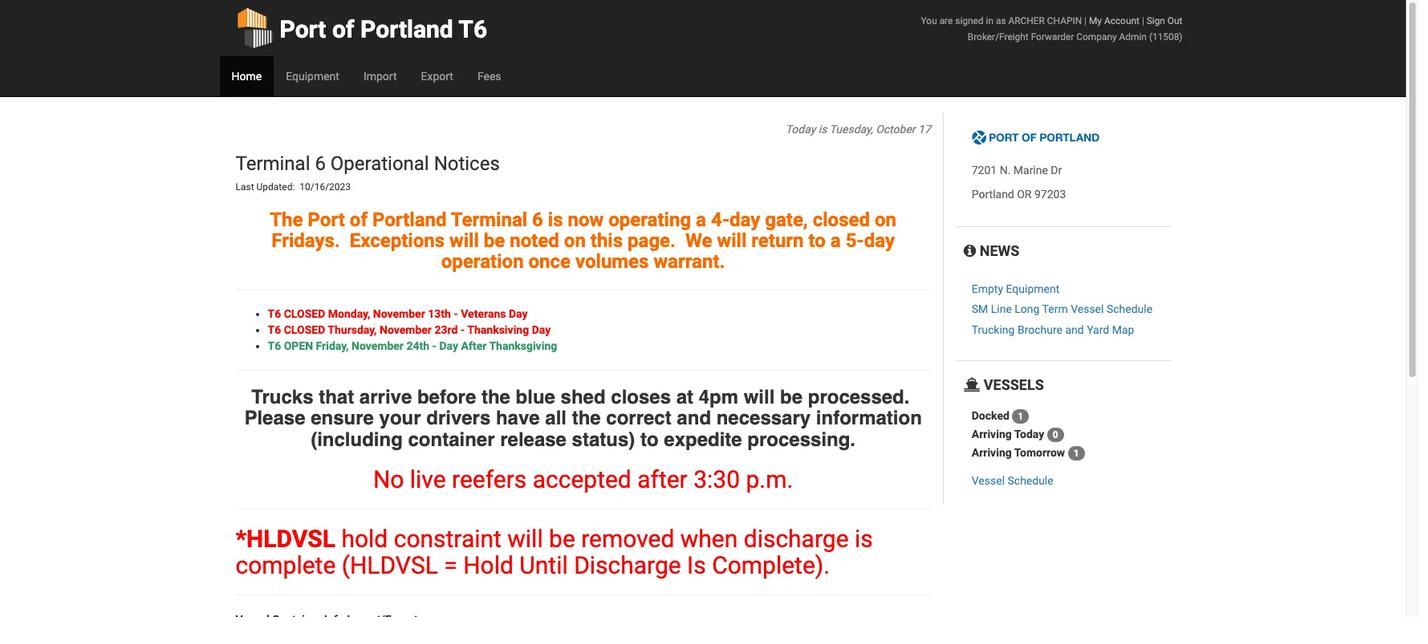 Task type: describe. For each thing, give the bounding box(es) containing it.
1 closed from the top
[[284, 307, 325, 320]]

6 inside the port of portland terminal 6 is now operating a 4-day gate, closed on fridays.  exceptions will be noted on this page.  we will return to a 5-day operation once volumes warrant.
[[532, 208, 544, 231]]

forwarder
[[1032, 31, 1075, 43]]

volumes
[[576, 251, 649, 273]]

arrive
[[360, 386, 412, 409]]

shed
[[561, 386, 606, 409]]

october
[[876, 123, 916, 136]]

port of portland t6
[[280, 15, 488, 43]]

0 horizontal spatial vessel
[[972, 475, 1005, 487]]

0 horizontal spatial a
[[696, 208, 707, 231]]

archer
[[1009, 15, 1045, 26]]

1 horizontal spatial day
[[865, 230, 895, 252]]

until
[[520, 552, 568, 580]]

*hldvsl
[[236, 525, 336, 553]]

complete
[[236, 552, 336, 580]]

4pm
[[699, 386, 739, 409]]

equipment button
[[274, 56, 352, 96]]

drivers
[[427, 407, 491, 430]]

(hldvsl
[[342, 552, 438, 580]]

sign out link
[[1147, 15, 1183, 26]]

and inside the empty equipment sm line long term vessel schedule trucking brochure and yard map
[[1066, 323, 1085, 336]]

you
[[921, 15, 938, 26]]

1 horizontal spatial -
[[454, 307, 458, 320]]

equipment inside the empty equipment sm line long term vessel schedule trucking brochure and yard map
[[1007, 283, 1060, 296]]

home button
[[220, 56, 274, 96]]

empty equipment sm line long term vessel schedule trucking brochure and yard map
[[972, 283, 1153, 336]]

sm line long term vessel schedule link
[[972, 303, 1153, 316]]

map
[[1113, 323, 1135, 336]]

operating
[[609, 208, 691, 231]]

tomorrow
[[1015, 446, 1066, 459]]

when
[[681, 525, 738, 553]]

2 closed from the top
[[284, 323, 325, 336]]

are
[[940, 15, 953, 26]]

processing.
[[748, 428, 856, 451]]

after
[[638, 466, 688, 494]]

brochure
[[1018, 323, 1063, 336]]

7201
[[972, 164, 997, 177]]

1 arriving from the top
[[972, 428, 1012, 441]]

discharge
[[744, 525, 849, 553]]

1 horizontal spatial 1
[[1074, 448, 1080, 459]]

blue
[[516, 386, 556, 409]]

once
[[529, 251, 571, 273]]

sign
[[1147, 15, 1166, 26]]

23rd
[[435, 323, 458, 336]]

fees
[[478, 70, 501, 83]]

status)
[[572, 428, 635, 451]]

live
[[410, 466, 446, 494]]

2 vertical spatial day
[[440, 339, 458, 352]]

vessel inside the empty equipment sm line long term vessel schedule trucking brochure and yard map
[[1071, 303, 1104, 316]]

be inside the port of portland terminal 6 is now operating a 4-day gate, closed on fridays.  exceptions will be noted on this page.  we will return to a 5-day operation once volumes warrant.
[[484, 230, 505, 252]]

trucks
[[251, 386, 314, 409]]

after
[[461, 339, 487, 352]]

t6 left "open"
[[268, 339, 281, 352]]

port inside the port of portland terminal 6 is now operating a 4-day gate, closed on fridays.  exceptions will be noted on this page.  we will return to a 5-day operation once volumes warrant.
[[308, 208, 345, 231]]

now
[[568, 208, 604, 231]]

today is tuesday, october 17
[[786, 123, 931, 136]]

container
[[408, 428, 495, 451]]

noted
[[510, 230, 560, 252]]

line
[[991, 303, 1012, 316]]

or
[[1018, 188, 1032, 201]]

thanksgiving
[[489, 339, 557, 352]]

monday,
[[328, 307, 370, 320]]

info circle image
[[964, 244, 977, 259]]

export button
[[409, 56, 466, 96]]

open
[[284, 339, 313, 352]]

in
[[986, 15, 994, 26]]

notices
[[434, 153, 500, 175]]

all
[[545, 407, 567, 430]]

(including
[[311, 428, 403, 451]]

trucking brochure and yard map link
[[972, 323, 1135, 336]]

at
[[677, 386, 694, 409]]

trucking
[[972, 323, 1015, 336]]

complete).
[[712, 552, 830, 580]]

n.
[[1000, 164, 1011, 177]]

expedite
[[664, 428, 742, 451]]

17
[[919, 123, 931, 136]]

97203
[[1035, 188, 1067, 201]]

docked
[[972, 409, 1010, 422]]

terminal inside "terminal 6 operational notices last updated:  10/16/2023"
[[236, 153, 310, 175]]

0 horizontal spatial day
[[730, 208, 761, 231]]

to inside the port of portland terminal 6 is now operating a 4-day gate, closed on fridays.  exceptions will be noted on this page.  we will return to a 5-day operation once volumes warrant.
[[809, 230, 826, 252]]

export
[[421, 70, 454, 83]]

1 horizontal spatial the
[[572, 407, 601, 430]]

import
[[364, 70, 397, 83]]

before
[[417, 386, 476, 409]]

1 horizontal spatial on
[[875, 208, 897, 231]]

tuesday,
[[830, 123, 873, 136]]

t6 left monday,
[[268, 307, 281, 320]]

10/16/2023
[[300, 182, 351, 193]]

docked 1 arriving today 0 arriving tomorrow 1
[[972, 409, 1080, 459]]

no live reefers accepted after 3:30 p.m.
[[373, 466, 794, 494]]

2 arriving from the top
[[972, 446, 1012, 459]]

that
[[319, 386, 354, 409]]

1 vertical spatial november
[[380, 323, 432, 336]]

7201 n. marine dr
[[972, 164, 1063, 177]]

hold constraint will be removed when discharge is complete (hldvsl = hold until discharge is complete).
[[236, 525, 873, 580]]

equipment inside popup button
[[286, 70, 340, 83]]

empty
[[972, 283, 1004, 296]]

2 | from the left
[[1143, 15, 1145, 26]]

3:30
[[694, 466, 740, 494]]

thanksiving
[[468, 323, 529, 336]]

news
[[977, 243, 1020, 260]]

admin
[[1120, 31, 1147, 43]]

signed
[[956, 15, 984, 26]]

schedule inside the empty equipment sm line long term vessel schedule trucking brochure and yard map
[[1107, 303, 1153, 316]]

0 vertical spatial november
[[373, 307, 425, 320]]

1 | from the left
[[1085, 15, 1087, 26]]

6 inside "terminal 6 operational notices last updated:  10/16/2023"
[[315, 153, 326, 175]]

accepted
[[533, 466, 632, 494]]



Task type: vqa. For each thing, say whether or not it's contained in the screenshot.
right the the
yes



Task type: locate. For each thing, give the bounding box(es) containing it.
terminal up operation
[[451, 208, 528, 231]]

please
[[244, 407, 306, 430]]

arriving up vessel schedule link
[[972, 446, 1012, 459]]

1 horizontal spatial schedule
[[1107, 303, 1153, 316]]

terminal up last
[[236, 153, 310, 175]]

2 vertical spatial is
[[855, 525, 873, 553]]

gate,
[[765, 208, 808, 231]]

- right 23rd
[[461, 323, 465, 336]]

schedule up map
[[1107, 303, 1153, 316]]

ship image
[[964, 378, 981, 393]]

be inside "trucks that arrive before the blue shed closes at 4pm will be processed. please ensure your drivers have all the correct and necessary information (including container release status) to expedite processing."
[[781, 386, 803, 409]]

port down 10/16/2023
[[308, 208, 345, 231]]

november
[[373, 307, 425, 320], [380, 323, 432, 336], [352, 339, 404, 352]]

removed
[[582, 525, 675, 553]]

long
[[1015, 303, 1040, 316]]

is inside the port of portland terminal 6 is now operating a 4-day gate, closed on fridays.  exceptions will be noted on this page.  we will return to a 5-day operation once volumes warrant.
[[548, 208, 563, 231]]

1 horizontal spatial to
[[809, 230, 826, 252]]

0 horizontal spatial 1
[[1018, 411, 1024, 422]]

reefers
[[452, 466, 527, 494]]

0 vertical spatial of
[[332, 15, 355, 43]]

0 vertical spatial 1
[[1018, 411, 1024, 422]]

be inside 'hold constraint will be removed when discharge is complete (hldvsl = hold until discharge is complete).'
[[549, 525, 576, 553]]

vessel down docked 1 arriving today 0 arriving tomorrow 1 on the right bottom of page
[[972, 475, 1005, 487]]

port of portland t6 link
[[236, 0, 488, 56]]

ensure
[[311, 407, 374, 430]]

1 horizontal spatial terminal
[[451, 208, 528, 231]]

1 vertical spatial is
[[548, 208, 563, 231]]

information
[[816, 407, 922, 430]]

0 horizontal spatial -
[[432, 339, 437, 352]]

and
[[1066, 323, 1085, 336], [677, 407, 711, 430]]

13th
[[428, 307, 451, 320]]

0 vertical spatial to
[[809, 230, 826, 252]]

schedule down tomorrow
[[1008, 475, 1054, 487]]

hold
[[342, 525, 388, 553]]

=
[[444, 552, 458, 580]]

is
[[687, 552, 706, 580]]

1 horizontal spatial be
[[549, 525, 576, 553]]

day
[[509, 307, 528, 320], [532, 323, 551, 336], [440, 339, 458, 352]]

1 vertical spatial equipment
[[1007, 283, 1060, 296]]

0 vertical spatial today
[[786, 123, 816, 136]]

0 horizontal spatial schedule
[[1008, 475, 1054, 487]]

this
[[591, 230, 623, 252]]

warrant.
[[654, 251, 725, 273]]

6
[[315, 153, 326, 175], [532, 208, 544, 231]]

marine
[[1014, 164, 1049, 177]]

broker/freight
[[968, 31, 1029, 43]]

6 up 10/16/2023
[[315, 153, 326, 175]]

portland down "terminal 6 operational notices last updated:  10/16/2023"
[[373, 208, 447, 231]]

a left 5-
[[831, 230, 841, 252]]

will down reefers
[[508, 525, 543, 553]]

1 horizontal spatial vessel
[[1071, 303, 1104, 316]]

the
[[482, 386, 511, 409], [572, 407, 601, 430]]

your
[[379, 407, 421, 430]]

1 horizontal spatial and
[[1066, 323, 1085, 336]]

arriving down docked
[[972, 428, 1012, 441]]

1 horizontal spatial a
[[831, 230, 841, 252]]

import button
[[352, 56, 409, 96]]

0 horizontal spatial to
[[641, 428, 659, 451]]

will right the 4pm
[[744, 386, 775, 409]]

1 vertical spatial of
[[350, 208, 368, 231]]

to up after
[[641, 428, 659, 451]]

friday,
[[316, 339, 349, 352]]

and right correct
[[677, 407, 711, 430]]

vessel
[[1071, 303, 1104, 316], [972, 475, 1005, 487]]

1 vertical spatial portland
[[972, 188, 1015, 201]]

dr
[[1051, 164, 1063, 177]]

as
[[996, 15, 1007, 26]]

t6 up fees
[[459, 15, 488, 43]]

is left tuesday,
[[819, 123, 827, 136]]

2 vertical spatial -
[[432, 339, 437, 352]]

p.m.
[[746, 466, 794, 494]]

closes
[[611, 386, 671, 409]]

1 vertical spatial -
[[461, 323, 465, 336]]

0 horizontal spatial and
[[677, 407, 711, 430]]

2 horizontal spatial day
[[532, 323, 551, 336]]

on
[[875, 208, 897, 231], [564, 230, 586, 252]]

0 vertical spatial 6
[[315, 153, 326, 175]]

company
[[1077, 31, 1117, 43]]

processed.
[[808, 386, 910, 409]]

0
[[1053, 430, 1059, 441]]

1
[[1018, 411, 1024, 422], [1074, 448, 1080, 459]]

a left 4-
[[696, 208, 707, 231]]

operational
[[331, 153, 429, 175]]

2 horizontal spatial -
[[461, 323, 465, 336]]

0 horizontal spatial equipment
[[286, 70, 340, 83]]

1 vertical spatial schedule
[[1008, 475, 1054, 487]]

0 horizontal spatial is
[[548, 208, 563, 231]]

correct
[[607, 407, 672, 430]]

today inside docked 1 arriving today 0 arriving tomorrow 1
[[1015, 428, 1045, 441]]

0 vertical spatial closed
[[284, 307, 325, 320]]

and inside "trucks that arrive before the blue shed closes at 4pm will be processed. please ensure your drivers have all the correct and necessary information (including container release status) to expedite processing."
[[677, 407, 711, 430]]

will inside "trucks that arrive before the blue shed closes at 4pm will be processed. please ensure your drivers have all the correct and necessary information (including container release status) to expedite processing."
[[744, 386, 775, 409]]

0 vertical spatial vessel
[[1071, 303, 1104, 316]]

the left blue
[[482, 386, 511, 409]]

of inside 'link'
[[332, 15, 355, 43]]

1 horizontal spatial day
[[509, 307, 528, 320]]

be left noted
[[484, 230, 505, 252]]

thursday,
[[328, 323, 377, 336]]

constraint
[[394, 525, 502, 553]]

my
[[1090, 15, 1102, 26]]

0 vertical spatial is
[[819, 123, 827, 136]]

2 vertical spatial be
[[549, 525, 576, 553]]

vessel up the yard
[[1071, 303, 1104, 316]]

2 vertical spatial portland
[[373, 208, 447, 231]]

will right exceptions
[[450, 230, 479, 252]]

discharge
[[574, 552, 681, 580]]

portland inside 'link'
[[361, 15, 454, 43]]

port up 'equipment' popup button
[[280, 15, 326, 43]]

necessary
[[717, 407, 811, 430]]

1 vertical spatial closed
[[284, 323, 325, 336]]

equipment right home
[[286, 70, 340, 83]]

day down 23rd
[[440, 339, 458, 352]]

0 horizontal spatial day
[[440, 339, 458, 352]]

- right 24th
[[432, 339, 437, 352]]

the right all
[[572, 407, 601, 430]]

term
[[1043, 303, 1069, 316]]

1 vertical spatial to
[[641, 428, 659, 451]]

we
[[686, 230, 713, 252]]

1 vertical spatial day
[[532, 323, 551, 336]]

0 vertical spatial day
[[509, 307, 528, 320]]

home
[[232, 70, 262, 83]]

- right 13th at the left of page
[[454, 307, 458, 320]]

1 horizontal spatial 6
[[532, 208, 544, 231]]

1 horizontal spatial equipment
[[1007, 283, 1060, 296]]

4-
[[711, 208, 730, 231]]

will
[[450, 230, 479, 252], [718, 230, 747, 252], [744, 386, 775, 409], [508, 525, 543, 553]]

0 horizontal spatial |
[[1085, 15, 1087, 26]]

vessel schedule link
[[972, 475, 1054, 487]]

today left tuesday,
[[786, 123, 816, 136]]

0 vertical spatial terminal
[[236, 153, 310, 175]]

and left the yard
[[1066, 323, 1085, 336]]

1 vertical spatial and
[[677, 407, 711, 430]]

| left my
[[1085, 15, 1087, 26]]

t6 up trucks on the left bottom of page
[[268, 323, 281, 336]]

be up processing. at bottom right
[[781, 386, 803, 409]]

1 horizontal spatial |
[[1143, 15, 1145, 26]]

(11508)
[[1150, 31, 1183, 43]]

2 horizontal spatial be
[[781, 386, 803, 409]]

portland up import "dropdown button"
[[361, 15, 454, 43]]

0 horizontal spatial on
[[564, 230, 586, 252]]

have
[[496, 407, 540, 430]]

24th
[[407, 339, 430, 352]]

2 horizontal spatial is
[[855, 525, 873, 553]]

0 vertical spatial equipment
[[286, 70, 340, 83]]

-
[[454, 307, 458, 320], [461, 323, 465, 336], [432, 339, 437, 352]]

last
[[236, 182, 254, 193]]

yard
[[1087, 323, 1110, 336]]

is right discharge
[[855, 525, 873, 553]]

1 vertical spatial vessel
[[972, 475, 1005, 487]]

the
[[270, 208, 303, 231]]

0 horizontal spatial the
[[482, 386, 511, 409]]

1 vertical spatial terminal
[[451, 208, 528, 231]]

0 vertical spatial be
[[484, 230, 505, 252]]

| left sign
[[1143, 15, 1145, 26]]

portland or 97203
[[972, 188, 1067, 201]]

release
[[500, 428, 567, 451]]

0 vertical spatial port
[[280, 15, 326, 43]]

today
[[786, 123, 816, 136], [1015, 428, 1045, 441]]

is left "now"
[[548, 208, 563, 231]]

1 vertical spatial be
[[781, 386, 803, 409]]

exceptions
[[350, 230, 445, 252]]

arriving
[[972, 428, 1012, 441], [972, 446, 1012, 459]]

1 right tomorrow
[[1074, 448, 1080, 459]]

1 vertical spatial port
[[308, 208, 345, 231]]

will right we
[[718, 230, 747, 252]]

is inside 'hold constraint will be removed when discharge is complete (hldvsl = hold until discharge is complete).'
[[855, 525, 873, 553]]

1 vertical spatial 6
[[532, 208, 544, 231]]

0 horizontal spatial 6
[[315, 153, 326, 175]]

0 horizontal spatial today
[[786, 123, 816, 136]]

0 vertical spatial -
[[454, 307, 458, 320]]

vessels
[[981, 377, 1044, 394]]

6 up once
[[532, 208, 544, 231]]

1 right docked
[[1018, 411, 1024, 422]]

0 vertical spatial schedule
[[1107, 303, 1153, 316]]

terminal
[[236, 153, 310, 175], [451, 208, 528, 231]]

a
[[696, 208, 707, 231], [831, 230, 841, 252]]

0 vertical spatial and
[[1066, 323, 1085, 336]]

portland down 7201
[[972, 188, 1015, 201]]

of inside the port of portland terminal 6 is now operating a 4-day gate, closed on fridays.  exceptions will be noted on this page.  we will return to a 5-day operation once volumes warrant.
[[350, 208, 368, 231]]

no
[[373, 466, 404, 494]]

2 vertical spatial november
[[352, 339, 404, 352]]

0 horizontal spatial terminal
[[236, 153, 310, 175]]

will inside 'hold constraint will be removed when discharge is complete (hldvsl = hold until discharge is complete).'
[[508, 525, 543, 553]]

on left this
[[564, 230, 586, 252]]

on right 5-
[[875, 208, 897, 231]]

0 horizontal spatial be
[[484, 230, 505, 252]]

t6 closed monday, november 13th - veterans day t6 closed thursday, november 23rd - thanksiving day t6 open friday, november 24th - day after thanksgiving
[[268, 307, 557, 352]]

portland inside the port of portland terminal 6 is now operating a 4-day gate, closed on fridays.  exceptions will be noted on this page.  we will return to a 5-day operation once volumes warrant.
[[373, 208, 447, 231]]

t6 inside 'link'
[[459, 15, 488, 43]]

terminal inside the port of portland terminal 6 is now operating a 4-day gate, closed on fridays.  exceptions will be noted on this page.  we will return to a 5-day operation once volumes warrant.
[[451, 208, 528, 231]]

to right gate,
[[809, 230, 826, 252]]

1 horizontal spatial today
[[1015, 428, 1045, 441]]

to inside "trucks that arrive before the blue shed closes at 4pm will be processed. please ensure your drivers have all the correct and necessary information (including container release status) to expedite processing."
[[641, 428, 659, 451]]

0 vertical spatial portland
[[361, 15, 454, 43]]

port inside 'link'
[[280, 15, 326, 43]]

1 horizontal spatial is
[[819, 123, 827, 136]]

port of portland t6 image
[[972, 130, 1101, 146]]

of up 'equipment' popup button
[[332, 15, 355, 43]]

closed
[[813, 208, 870, 231]]

today up tomorrow
[[1015, 428, 1045, 441]]

day up thanksiving
[[509, 307, 528, 320]]

of down 10/16/2023
[[350, 208, 368, 231]]

equipment up long
[[1007, 283, 1060, 296]]

be down accepted
[[549, 525, 576, 553]]

hold
[[463, 552, 514, 580]]

0 vertical spatial arriving
[[972, 428, 1012, 441]]

account
[[1105, 15, 1140, 26]]

day up the thanksgiving
[[532, 323, 551, 336]]

1 vertical spatial 1
[[1074, 448, 1080, 459]]

my account link
[[1090, 15, 1140, 26]]

1 vertical spatial today
[[1015, 428, 1045, 441]]

1 vertical spatial arriving
[[972, 446, 1012, 459]]



